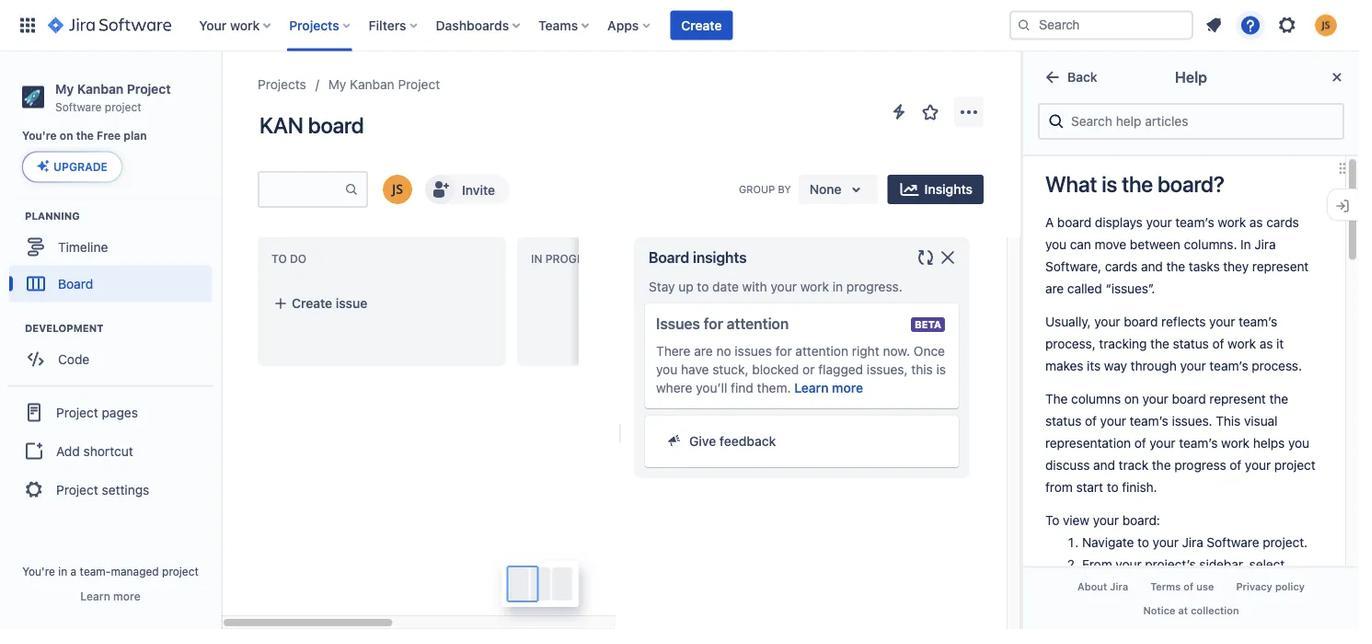 Task type: describe. For each thing, give the bounding box(es) containing it.
issues
[[735, 344, 772, 359]]

what
[[1046, 171, 1098, 197]]

about
[[1078, 582, 1108, 594]]

give
[[690, 434, 717, 449]]

notice at collection link
[[1133, 599, 1251, 622]]

find
[[731, 381, 754, 396]]

0 horizontal spatial learn more button
[[80, 589, 141, 604]]

project inside my kanban project software project
[[105, 100, 141, 113]]

apps
[[608, 17, 639, 33]]

insights button
[[888, 175, 984, 204]]

progress
[[546, 253, 606, 266]]

collection
[[1191, 605, 1240, 617]]

in
[[531, 253, 543, 266]]

beta
[[915, 319, 942, 331]]

create issue button
[[262, 287, 502, 320]]

are
[[694, 344, 713, 359]]

filters
[[369, 17, 407, 33]]

you're for you're on the free plan
[[22, 130, 57, 142]]

create for create
[[682, 17, 722, 33]]

dashboards
[[436, 17, 509, 33]]

help image
[[1240, 14, 1262, 36]]

project settings link
[[7, 470, 214, 510]]

planning image
[[3, 205, 25, 227]]

board link
[[9, 265, 212, 302]]

back button
[[1031, 63, 1109, 92]]

projects button
[[284, 11, 358, 40]]

projects link
[[258, 74, 306, 96]]

board for board
[[58, 276, 93, 291]]

project pages
[[56, 405, 138, 420]]

flagged
[[819, 362, 864, 377]]

dashboards button
[[431, 11, 528, 40]]

1 vertical spatial in
[[58, 565, 67, 578]]

my kanban project
[[329, 77, 440, 92]]

privacy
[[1237, 582, 1273, 594]]

you'll
[[696, 381, 728, 396]]

now.
[[883, 344, 911, 359]]

privacy policy link
[[1226, 576, 1317, 599]]

add people image
[[429, 179, 451, 201]]

to
[[697, 279, 709, 295]]

there
[[656, 344, 691, 359]]

stay
[[649, 279, 675, 295]]

to do
[[272, 253, 307, 266]]

of
[[1184, 582, 1194, 594]]

privacy policy
[[1237, 582, 1306, 594]]

jira
[[1111, 582, 1129, 594]]

close image
[[1327, 66, 1349, 88]]

planning
[[25, 210, 80, 222]]

learn for the left learn more button
[[80, 590, 110, 603]]

create for create issue
[[292, 296, 333, 311]]

group
[[739, 183, 775, 195]]

managed
[[111, 565, 159, 578]]

project inside my kanban project software project
[[127, 81, 171, 96]]

upgrade button
[[23, 152, 121, 182]]

kanban for my kanban project software project
[[77, 81, 124, 96]]

for inside there are no issues for attention right now. once you have stuck, blocked or flagged issues, this is where you'll find them.
[[776, 344, 792, 359]]

no
[[717, 344, 732, 359]]

board?
[[1158, 171, 1225, 197]]

terms
[[1151, 582, 1181, 594]]

give feedback button
[[656, 427, 948, 457]]

teams button
[[533, 11, 597, 40]]

board
[[308, 112, 364, 138]]

code link
[[9, 341, 212, 378]]

about jira button
[[1067, 576, 1140, 599]]

your work
[[199, 17, 260, 33]]

john smith image
[[383, 175, 412, 204]]

back
[[1068, 70, 1098, 85]]

board insights dialog
[[634, 238, 970, 479]]

insights image
[[899, 179, 921, 201]]

learn more for the left learn more button
[[80, 590, 141, 603]]

create button
[[671, 11, 733, 40]]

star kan board image
[[920, 101, 942, 123]]

help
[[1176, 69, 1208, 86]]

project down filters dropdown button
[[398, 77, 440, 92]]

notice
[[1144, 605, 1176, 617]]

my for my kanban project
[[329, 77, 346, 92]]

code
[[58, 352, 90, 367]]

date
[[713, 279, 739, 295]]

notice at collection
[[1144, 605, 1240, 617]]

group by
[[739, 183, 792, 195]]

them.
[[757, 381, 791, 396]]

primary element
[[11, 0, 1010, 51]]

work inside board insights dialog
[[801, 279, 830, 295]]

0 vertical spatial attention
[[727, 315, 789, 333]]

up
[[679, 279, 694, 295]]

the for on
[[76, 130, 94, 142]]

your profile and settings image
[[1316, 14, 1338, 36]]

appswitcher icon image
[[17, 14, 39, 36]]

development image
[[3, 317, 25, 339]]

search image
[[1017, 18, 1032, 33]]

what is the board?
[[1046, 171, 1225, 197]]

give feedback
[[690, 434, 777, 449]]

kan
[[260, 112, 304, 138]]

learn more for the top learn more button
[[795, 381, 864, 396]]

planning group
[[9, 208, 220, 308]]

at
[[1179, 605, 1189, 617]]

sidebar navigation image
[[201, 74, 241, 110]]

Search field
[[1010, 11, 1194, 40]]

add shortcut
[[56, 444, 133, 459]]

feedback
[[720, 434, 777, 449]]

by
[[778, 183, 792, 195]]



Task type: vqa. For each thing, say whether or not it's contained in the screenshot.
work
yes



Task type: locate. For each thing, give the bounding box(es) containing it.
1 vertical spatial for
[[776, 344, 792, 359]]

1 vertical spatial work
[[801, 279, 830, 295]]

terms of use link
[[1140, 576, 1226, 599]]

0 horizontal spatial in
[[58, 565, 67, 578]]

1 vertical spatial learn more
[[80, 590, 141, 603]]

is right 'this' at the bottom of the page
[[937, 362, 947, 377]]

learn down or
[[795, 381, 829, 396]]

0 horizontal spatial kanban
[[77, 81, 124, 96]]

1 vertical spatial learn
[[80, 590, 110, 603]]

0 vertical spatial learn more button
[[795, 379, 864, 398]]

right
[[852, 344, 880, 359]]

more image
[[958, 101, 981, 123]]

my inside my kanban project software project
[[55, 81, 74, 96]]

development group
[[9, 321, 220, 383]]

you're in a team-managed project
[[22, 565, 199, 578]]

where
[[656, 381, 693, 396]]

1 horizontal spatial work
[[801, 279, 830, 295]]

none
[[810, 182, 842, 197]]

software
[[55, 100, 102, 113]]

0 horizontal spatial work
[[230, 17, 260, 33]]

projects up kan
[[258, 77, 306, 92]]

to
[[272, 253, 287, 266]]

issue
[[336, 296, 368, 311]]

in left a
[[58, 565, 67, 578]]

my kanban project software project
[[55, 81, 171, 113]]

you
[[656, 362, 678, 377]]

banner
[[0, 0, 1360, 52]]

project right managed
[[162, 565, 199, 578]]

0 horizontal spatial more
[[113, 590, 141, 603]]

for
[[704, 315, 724, 333], [776, 344, 792, 359]]

add
[[56, 444, 80, 459]]

is right what at the top of the page
[[1102, 171, 1118, 197]]

1 horizontal spatial kanban
[[350, 77, 395, 92]]

about jira
[[1078, 582, 1129, 594]]

more
[[832, 381, 864, 396], [113, 590, 141, 603]]

have
[[681, 362, 709, 377]]

you're for you're in a team-managed project
[[22, 565, 55, 578]]

attention up or
[[796, 344, 849, 359]]

more down flagged
[[832, 381, 864, 396]]

learn more button down flagged
[[795, 379, 864, 398]]

0 horizontal spatial board
[[58, 276, 93, 291]]

0 vertical spatial the
[[76, 130, 94, 142]]

group
[[7, 385, 214, 516]]

board insights
[[649, 249, 747, 267]]

1 horizontal spatial create
[[682, 17, 722, 33]]

Search this board text field
[[260, 173, 344, 206]]

projects up the projects link
[[289, 17, 339, 33]]

project up plan
[[127, 81, 171, 96]]

team-
[[80, 565, 111, 578]]

learn more down flagged
[[795, 381, 864, 396]]

use
[[1197, 582, 1215, 594]]

group containing project pages
[[7, 385, 214, 516]]

board for board insights
[[649, 249, 690, 267]]

1 horizontal spatial project
[[162, 565, 199, 578]]

you're
[[22, 130, 57, 142], [22, 565, 55, 578]]

create issue
[[292, 296, 368, 311]]

issues
[[656, 315, 701, 333]]

board inside planning group
[[58, 276, 93, 291]]

0 horizontal spatial my
[[55, 81, 74, 96]]

board up 'stay'
[[649, 249, 690, 267]]

0 vertical spatial is
[[1102, 171, 1118, 197]]

on
[[60, 130, 73, 142]]

0 horizontal spatial learn more
[[80, 590, 141, 603]]

create inside "button"
[[682, 17, 722, 33]]

learn down team-
[[80, 590, 110, 603]]

kanban for my kanban project
[[350, 77, 395, 92]]

create right apps dropdown button
[[682, 17, 722, 33]]

project up plan
[[105, 100, 141, 113]]

2 you're from the top
[[22, 565, 55, 578]]

board
[[649, 249, 690, 267], [58, 276, 93, 291]]

1 vertical spatial learn more button
[[80, 589, 141, 604]]

1 horizontal spatial the
[[1122, 171, 1154, 197]]

my up the board
[[329, 77, 346, 92]]

1 vertical spatial board
[[58, 276, 93, 291]]

issues,
[[867, 362, 908, 377]]

blocked
[[752, 362, 799, 377]]

or
[[803, 362, 815, 377]]

teams
[[539, 17, 578, 33]]

free
[[97, 130, 121, 142]]

attention inside there are no issues for attention right now. once you have stuck, blocked or flagged issues, this is where you'll find them.
[[796, 344, 849, 359]]

0 vertical spatial create
[[682, 17, 722, 33]]

create inside button
[[292, 296, 333, 311]]

1 horizontal spatial attention
[[796, 344, 849, 359]]

0 vertical spatial work
[[230, 17, 260, 33]]

jira software image
[[48, 14, 171, 36], [48, 14, 171, 36]]

stay up to date with your work in progress.
[[649, 279, 903, 295]]

once
[[914, 344, 946, 359]]

0 vertical spatial board
[[649, 249, 690, 267]]

1 vertical spatial attention
[[796, 344, 849, 359]]

learn more
[[795, 381, 864, 396], [80, 590, 141, 603]]

work inside popup button
[[230, 17, 260, 33]]

for up are
[[704, 315, 724, 333]]

0 vertical spatial learn more
[[795, 381, 864, 396]]

more for the left learn more button
[[113, 590, 141, 603]]

project
[[105, 100, 141, 113], [162, 565, 199, 578]]

0 horizontal spatial create
[[292, 296, 333, 311]]

work
[[230, 17, 260, 33], [801, 279, 830, 295]]

the right on
[[76, 130, 94, 142]]

more for the top learn more button
[[832, 381, 864, 396]]

pages
[[102, 405, 138, 420]]

projects for the projects link
[[258, 77, 306, 92]]

0 horizontal spatial learn
[[80, 590, 110, 603]]

my kanban project link
[[329, 74, 440, 96]]

settings
[[102, 482, 149, 498]]

1 horizontal spatial learn more button
[[795, 379, 864, 398]]

projects inside "popup button"
[[289, 17, 339, 33]]

notifications image
[[1203, 14, 1225, 36]]

1 horizontal spatial more
[[832, 381, 864, 396]]

1 you're from the top
[[22, 130, 57, 142]]

your
[[199, 17, 227, 33]]

more down managed
[[113, 590, 141, 603]]

1 vertical spatial projects
[[258, 77, 306, 92]]

terms of use
[[1151, 582, 1215, 594]]

development
[[25, 322, 104, 334]]

1 vertical spatial create
[[292, 296, 333, 311]]

automations menu button icon image
[[888, 101, 911, 123]]

kanban inside my kanban project software project
[[77, 81, 124, 96]]

create left issue
[[292, 296, 333, 311]]

in left progress.
[[833, 279, 843, 295]]

timeline link
[[9, 229, 212, 265]]

plan
[[124, 130, 147, 142]]

attention up issues
[[727, 315, 789, 333]]

a
[[71, 565, 77, 578]]

kanban up software
[[77, 81, 124, 96]]

0 horizontal spatial attention
[[727, 315, 789, 333]]

is inside there are no issues for attention right now. once you have stuck, blocked or flagged issues, this is where you'll find them.
[[937, 362, 947, 377]]

with
[[743, 279, 768, 295]]

learn more inside board insights dialog
[[795, 381, 864, 396]]

insights
[[925, 182, 973, 197]]

1 horizontal spatial learn
[[795, 381, 829, 396]]

1 horizontal spatial in
[[833, 279, 843, 295]]

project settings
[[56, 482, 149, 498]]

1 vertical spatial more
[[113, 590, 141, 603]]

banner containing your work
[[0, 0, 1360, 52]]

kanban
[[350, 77, 395, 92], [77, 81, 124, 96]]

1 vertical spatial you're
[[22, 565, 55, 578]]

board down timeline
[[58, 276, 93, 291]]

the left board?
[[1122, 171, 1154, 197]]

learn inside board insights dialog
[[795, 381, 829, 396]]

attention
[[727, 315, 789, 333], [796, 344, 849, 359]]

kan board
[[260, 112, 364, 138]]

learn more button down you're in a team-managed project on the left bottom
[[80, 589, 141, 604]]

0 horizontal spatial is
[[937, 362, 947, 377]]

1 horizontal spatial learn more
[[795, 381, 864, 396]]

0 vertical spatial for
[[704, 315, 724, 333]]

policy
[[1276, 582, 1306, 594]]

0 vertical spatial project
[[105, 100, 141, 113]]

0 horizontal spatial project
[[105, 100, 141, 113]]

the
[[76, 130, 94, 142], [1122, 171, 1154, 197]]

add shortcut button
[[7, 433, 214, 470]]

close insights panel image
[[937, 247, 959, 269]]

1 horizontal spatial board
[[649, 249, 690, 267]]

shortcut
[[83, 444, 133, 459]]

0 horizontal spatial for
[[704, 315, 724, 333]]

my up software
[[55, 81, 74, 96]]

0 horizontal spatial the
[[76, 130, 94, 142]]

in inside dialog
[[833, 279, 843, 295]]

project
[[398, 77, 440, 92], [127, 81, 171, 96], [56, 405, 98, 420], [56, 482, 98, 498]]

do
[[290, 253, 307, 266]]

0 vertical spatial in
[[833, 279, 843, 295]]

upgrade
[[53, 161, 108, 173]]

0 vertical spatial learn
[[795, 381, 829, 396]]

project down add
[[56, 482, 98, 498]]

none button
[[799, 175, 879, 204]]

project pages link
[[7, 393, 214, 433]]

1 horizontal spatial is
[[1102, 171, 1118, 197]]

projects for projects "popup button"
[[289, 17, 339, 33]]

1 vertical spatial project
[[162, 565, 199, 578]]

feedback icon image
[[668, 434, 682, 448]]

1 horizontal spatial for
[[776, 344, 792, 359]]

more inside board insights dialog
[[832, 381, 864, 396]]

you're left on
[[22, 130, 57, 142]]

settings image
[[1277, 14, 1299, 36]]

board inside dialog
[[649, 249, 690, 267]]

the for is
[[1122, 171, 1154, 197]]

1 vertical spatial the
[[1122, 171, 1154, 197]]

your work button
[[194, 11, 278, 40]]

1 vertical spatial is
[[937, 362, 947, 377]]

refresh insights panel image
[[915, 247, 937, 269]]

for up blocked
[[776, 344, 792, 359]]

your
[[771, 279, 797, 295]]

create
[[682, 17, 722, 33], [292, 296, 333, 311]]

Search help articles field
[[1066, 105, 1336, 138]]

my for my kanban project software project
[[55, 81, 74, 96]]

1 horizontal spatial my
[[329, 77, 346, 92]]

kanban up the board
[[350, 77, 395, 92]]

0 vertical spatial more
[[832, 381, 864, 396]]

you're left a
[[22, 565, 55, 578]]

0 vertical spatial you're
[[22, 130, 57, 142]]

this
[[912, 362, 933, 377]]

learn for the top learn more button
[[795, 381, 829, 396]]

project up add
[[56, 405, 98, 420]]

insights
[[693, 249, 747, 267]]

learn more down you're in a team-managed project on the left bottom
[[80, 590, 141, 603]]

0 vertical spatial projects
[[289, 17, 339, 33]]



